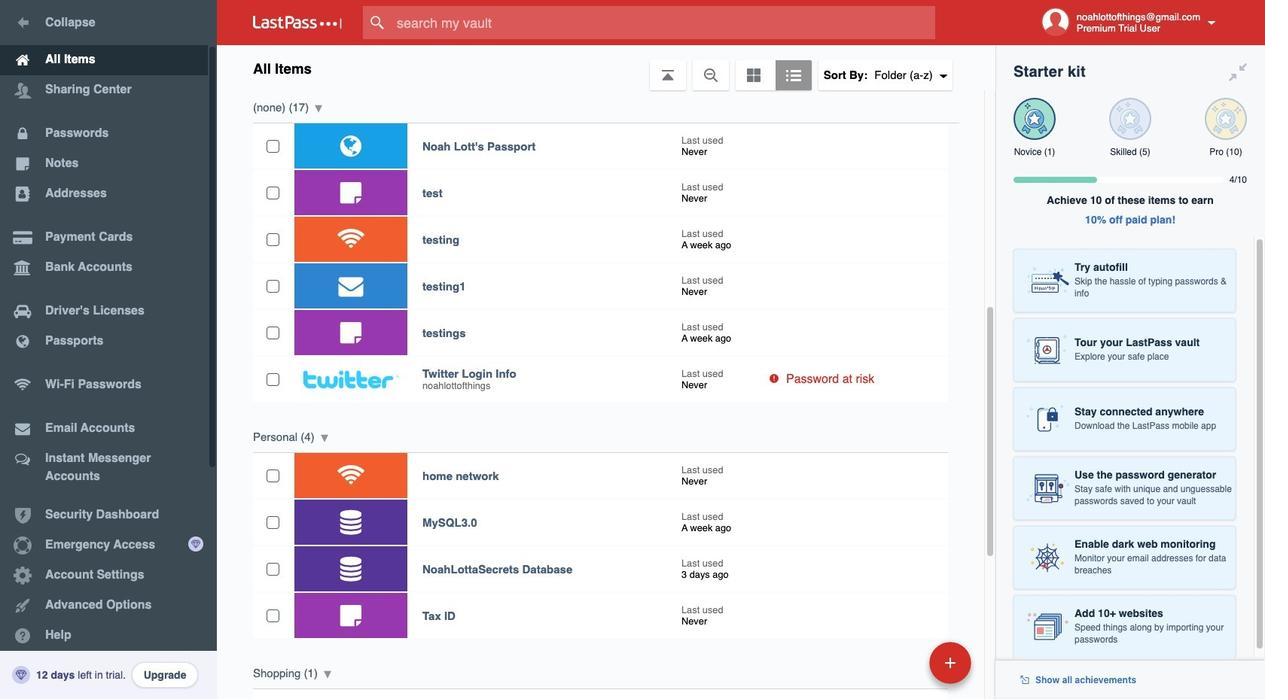 Task type: locate. For each thing, give the bounding box(es) containing it.
search my vault text field
[[363, 6, 965, 39]]

new item navigation
[[826, 638, 981, 700]]

main navigation navigation
[[0, 0, 217, 700]]



Task type: describe. For each thing, give the bounding box(es) containing it.
vault options navigation
[[217, 45, 996, 90]]

new item element
[[826, 642, 977, 685]]

Search search field
[[363, 6, 965, 39]]

lastpass image
[[253, 16, 342, 29]]



